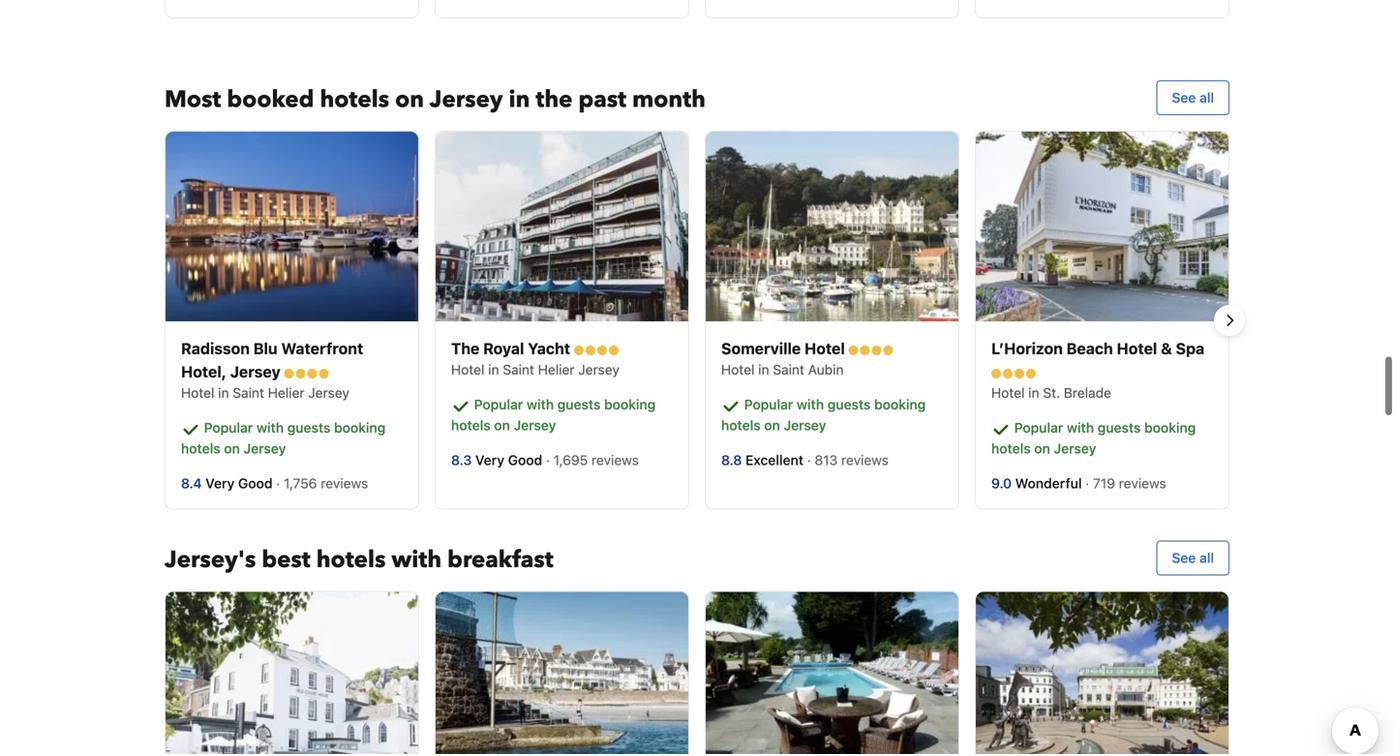 Task type: describe. For each thing, give the bounding box(es) containing it.
with for hotel
[[797, 397, 824, 413]]

the royal yacht
[[451, 339, 574, 358]]

radisson
[[181, 339, 250, 358]]

with for royal
[[527, 397, 554, 413]]

guests for royal
[[557, 397, 601, 413]]

8.4 very good 1,756 reviews
[[181, 475, 372, 491]]

jersey up 8.3 very good 1,695 reviews
[[514, 417, 556, 433]]

with for blu
[[257, 420, 284, 436]]

in for yacht
[[488, 362, 499, 378]]

reviews right 813
[[841, 452, 889, 468]]

in for waterfront
[[218, 385, 229, 401]]

rated very good element for royal
[[475, 452, 546, 468]]

l'horizon
[[991, 339, 1063, 358]]

popular with guests booking hotels on jersey for hotel
[[721, 397, 926, 433]]

very for radisson blu waterfront hotel, jersey
[[205, 475, 235, 491]]

see for most booked hotels on jersey in the past month
[[1172, 90, 1196, 106]]

booking for somerville hotel
[[874, 397, 926, 413]]

in for hotel
[[1028, 385, 1039, 401]]

scored 8.3 element
[[451, 452, 475, 468]]

reviews right 719 in the right of the page
[[1119, 475, 1166, 491]]

jersey up 8.4 very good 1,756 reviews
[[244, 440, 286, 456]]

8.8 excellent 813 reviews
[[721, 452, 892, 468]]

somerville hotel, hotel in saint aubin image
[[706, 132, 959, 322]]

radisson blu waterfront hotel, jersey
[[181, 339, 363, 381]]

hotels right best
[[316, 544, 386, 576]]

booking for radisson blu waterfront hotel, jersey
[[334, 420, 386, 436]]

pomme d'or hotel, hotel in saint helier jersey image
[[976, 592, 1229, 754]]

popular with guests booking hotels on jersey for beach
[[991, 420, 1196, 456]]

all for jersey's best hotels with breakfast
[[1200, 550, 1214, 566]]

the
[[536, 84, 573, 116]]

jersey left the the
[[430, 84, 503, 116]]

9.0
[[991, 475, 1012, 491]]

reviews right 1,756 at bottom left
[[321, 475, 368, 491]]

on for hotel
[[1034, 440, 1050, 456]]

in down somerville
[[758, 362, 769, 378]]

very for the royal yacht
[[475, 452, 504, 468]]

see all for most booked hotels on jersey in the past month
[[1172, 90, 1214, 106]]

scored 8.4 element
[[181, 475, 205, 491]]

beach
[[1067, 339, 1113, 358]]

813
[[815, 452, 838, 468]]

helier for waterfront
[[268, 385, 305, 401]]

popular for l'horizon
[[1014, 420, 1063, 436]]

jersey up 8.8 excellent 813 reviews
[[784, 417, 826, 433]]

rated excellent element
[[746, 452, 807, 468]]

hotel for the royal yacht
[[451, 362, 485, 378]]

booking for the royal yacht
[[604, 397, 656, 413]]

hotels for radisson blu waterfront hotel, jersey
[[181, 440, 220, 456]]

jersey's best hotels with breakfast
[[165, 544, 553, 576]]

1,756
[[284, 475, 317, 491]]

wonderful
[[1015, 475, 1082, 491]]

8.3 very good 1,695 reviews
[[451, 452, 643, 468]]

best
[[262, 544, 311, 576]]

the
[[451, 339, 480, 358]]

helier for yacht
[[538, 362, 575, 378]]

see for jersey's best hotels with breakfast
[[1172, 550, 1196, 566]]

waterfront
[[281, 339, 363, 358]]

popular with guests booking hotels on jersey for royal
[[451, 397, 656, 433]]

yacht
[[528, 339, 570, 358]]

radisson blu waterfront hotel, jersey, hotel in saint helier jersey image
[[166, 132, 418, 322]]

scored 8.8 element
[[721, 452, 746, 468]]

royal
[[483, 339, 524, 358]]

most
[[165, 84, 221, 116]]

saint for royal
[[503, 362, 534, 378]]

beachcombers hotel, hotel in saint helier jersey image
[[706, 592, 959, 754]]

ommaroo hotel, hotel in saint helier jersey image
[[436, 592, 688, 754]]



Task type: vqa. For each thing, say whether or not it's contained in the screenshot.


Task type: locate. For each thing, give the bounding box(es) containing it.
1 see from the top
[[1172, 90, 1196, 106]]

booking up from 719 reviews element
[[1144, 420, 1196, 436]]

most booked hotels on jersey in the past month region
[[149, 131, 1245, 510]]

hotels up scored 8.8 element
[[721, 417, 761, 433]]

with for beach
[[1067, 420, 1094, 436]]

hotels for the royal yacht
[[451, 417, 491, 433]]

on
[[395, 84, 424, 116], [494, 417, 510, 433], [764, 417, 780, 433], [224, 440, 240, 456], [1034, 440, 1050, 456]]

rated very good element right 8.4
[[205, 475, 276, 491]]

hotel left &
[[1117, 339, 1157, 358]]

with up 8.3 very good 1,695 reviews
[[527, 397, 554, 413]]

hotels up scored 9.0 element
[[991, 440, 1031, 456]]

helier
[[538, 362, 575, 378], [268, 385, 305, 401]]

0 horizontal spatial saint
[[233, 385, 264, 401]]

jersey up from 1,695 reviews element
[[578, 362, 620, 378]]

from 813 reviews element
[[807, 452, 892, 468]]

719
[[1093, 475, 1115, 491]]

helier down yacht at the left
[[538, 362, 575, 378]]

jersey down the blu
[[230, 363, 281, 381]]

popular
[[474, 397, 523, 413], [744, 397, 793, 413], [204, 420, 253, 436], [1014, 420, 1063, 436]]

see all
[[1172, 90, 1214, 106], [1172, 550, 1214, 566]]

very
[[475, 452, 504, 468], [205, 475, 235, 491]]

popular down hotel in saint aubin
[[744, 397, 793, 413]]

0 vertical spatial helier
[[538, 362, 575, 378]]

0 horizontal spatial good
[[238, 475, 273, 491]]

jersey's
[[165, 544, 256, 576]]

popular with guests booking hotels on jersey
[[451, 397, 656, 433], [721, 397, 926, 433], [181, 420, 386, 456], [991, 420, 1196, 456]]

rated very good element
[[475, 452, 546, 468], [205, 475, 276, 491]]

popular with guests booking hotels on jersey up 8.4 very good 1,756 reviews
[[181, 420, 386, 456]]

the royal yacht, hotel in saint helier jersey image
[[436, 132, 688, 322]]

0 vertical spatial hotel in saint helier jersey
[[451, 362, 620, 378]]

hotel left st.
[[991, 385, 1025, 401]]

hotels right booked
[[320, 84, 389, 116]]

saint for blu
[[233, 385, 264, 401]]

month
[[632, 84, 706, 116]]

popular down hotel,
[[204, 420, 253, 436]]

1 horizontal spatial good
[[508, 452, 542, 468]]

jersey down waterfront
[[308, 385, 349, 401]]

1 horizontal spatial very
[[475, 452, 504, 468]]

0 vertical spatial very
[[475, 452, 504, 468]]

1 see all from the top
[[1172, 90, 1214, 106]]

reviews
[[592, 452, 639, 468], [841, 452, 889, 468], [321, 475, 368, 491], [1119, 475, 1166, 491]]

very right '8.3'
[[475, 452, 504, 468]]

breakfast
[[447, 544, 553, 576]]

rated very good element for blu
[[205, 475, 276, 491]]

hotel in saint helier jersey down the radisson blu waterfront hotel, jersey
[[181, 385, 349, 401]]

hotel
[[805, 339, 845, 358], [1117, 339, 1157, 358], [451, 362, 485, 378], [721, 362, 755, 378], [181, 385, 214, 401], [991, 385, 1025, 401]]

hotel for somerville hotel
[[721, 362, 755, 378]]

hotels
[[320, 84, 389, 116], [451, 417, 491, 433], [721, 417, 761, 433], [181, 440, 220, 456], [991, 440, 1031, 456], [316, 544, 386, 576]]

1 vertical spatial hotel in saint helier jersey
[[181, 385, 349, 401]]

hotel for l'horizon beach hotel & spa
[[991, 385, 1025, 401]]

from 1,695 reviews element
[[546, 452, 643, 468]]

saint down the royal yacht
[[503, 362, 534, 378]]

see
[[1172, 90, 1196, 106], [1172, 550, 1196, 566]]

popular down hotel in st. brelade
[[1014, 420, 1063, 436]]

1 horizontal spatial saint
[[503, 362, 534, 378]]

1 vertical spatial good
[[238, 475, 273, 491]]

hotel in saint helier jersey down yacht at the left
[[451, 362, 620, 378]]

0 vertical spatial all
[[1200, 90, 1214, 106]]

8.8
[[721, 452, 742, 468]]

0 vertical spatial good
[[508, 452, 542, 468]]

saint down somerville hotel at right top
[[773, 362, 805, 378]]

hotel down somerville
[[721, 362, 755, 378]]

scored 9.0 element
[[991, 475, 1015, 491]]

booking up from 1,756 reviews element
[[334, 420, 386, 436]]

with down the aubin
[[797, 397, 824, 413]]

brelade
[[1064, 385, 1111, 401]]

hotel in st. brelade
[[991, 385, 1111, 401]]

jersey inside the radisson blu waterfront hotel, jersey
[[230, 363, 281, 381]]

saint for hotel
[[773, 362, 805, 378]]

popular with guests booking hotels on jersey down the aubin
[[721, 397, 926, 433]]

0 horizontal spatial helier
[[268, 385, 305, 401]]

popular for radisson
[[204, 420, 253, 436]]

very right 8.4
[[205, 475, 235, 491]]

hotels up scored 8.4 'element'
[[181, 440, 220, 456]]

good for blu
[[238, 475, 273, 491]]

0 horizontal spatial rated very good element
[[205, 475, 276, 491]]

hotel up the aubin
[[805, 339, 845, 358]]

on for waterfront
[[224, 440, 240, 456]]

excellent
[[746, 452, 804, 468]]

saint
[[503, 362, 534, 378], [773, 362, 805, 378], [233, 385, 264, 401]]

jersey up '9.0 wonderful 719 reviews'
[[1054, 440, 1096, 456]]

past
[[578, 84, 626, 116]]

saint down the radisson blu waterfront hotel, jersey
[[233, 385, 264, 401]]

in
[[509, 84, 530, 116], [488, 362, 499, 378], [758, 362, 769, 378], [218, 385, 229, 401], [1028, 385, 1039, 401]]

l'horizon beach hotel & spa, hotel in st. brelade image
[[976, 132, 1229, 322]]

hotel,
[[181, 363, 227, 381]]

guests for beach
[[1098, 420, 1141, 436]]

1 vertical spatial see all
[[1172, 550, 1214, 566]]

hotel for radisson blu waterfront hotel, jersey
[[181, 385, 214, 401]]

guests up 1,695 at the bottom left of the page
[[557, 397, 601, 413]]

with
[[527, 397, 554, 413], [797, 397, 824, 413], [257, 420, 284, 436], [1067, 420, 1094, 436], [392, 544, 442, 576]]

popular down royal at top
[[474, 397, 523, 413]]

with up 8.4 very good 1,756 reviews
[[257, 420, 284, 436]]

1 vertical spatial all
[[1200, 550, 1214, 566]]

1 horizontal spatial rated very good element
[[475, 452, 546, 468]]

st.
[[1043, 385, 1060, 401]]

in down hotel,
[[218, 385, 229, 401]]

1,695
[[554, 452, 588, 468]]

with down the brelade at the bottom right
[[1067, 420, 1094, 436]]

0 horizontal spatial hotel in saint helier jersey
[[181, 385, 349, 401]]

1 all from the top
[[1200, 90, 1214, 106]]

in left the the
[[509, 84, 530, 116]]

reviews right 1,695 at the bottom left of the page
[[592, 452, 639, 468]]

booking
[[604, 397, 656, 413], [874, 397, 926, 413], [334, 420, 386, 436], [1144, 420, 1196, 436]]

hotel down the
[[451, 362, 485, 378]]

hotels up the scored 8.3 element
[[451, 417, 491, 433]]

hotel in saint aubin
[[721, 362, 844, 378]]

guests up 1,756 at bottom left
[[287, 420, 331, 436]]

1 horizontal spatial hotel in saint helier jersey
[[451, 362, 620, 378]]

somerville
[[721, 339, 801, 358]]

hotels for l'horizon beach hotel & spa
[[991, 440, 1031, 456]]

1 vertical spatial helier
[[268, 385, 305, 401]]

9.0 wonderful 719 reviews
[[991, 475, 1170, 491]]

1 vertical spatial see
[[1172, 550, 1196, 566]]

0 horizontal spatial very
[[205, 475, 235, 491]]

0 vertical spatial rated very good element
[[475, 452, 546, 468]]

popular for somerville
[[744, 397, 793, 413]]

jersey
[[430, 84, 503, 116], [578, 362, 620, 378], [230, 363, 281, 381], [308, 385, 349, 401], [514, 417, 556, 433], [784, 417, 826, 433], [244, 440, 286, 456], [1054, 440, 1096, 456]]

see all for jersey's best hotels with breakfast
[[1172, 550, 1214, 566]]

hotel down hotel,
[[181, 385, 214, 401]]

next image
[[1218, 309, 1241, 332]]

guests
[[557, 397, 601, 413], [828, 397, 871, 413], [287, 420, 331, 436], [1098, 420, 1141, 436]]

popular with guests booking hotels on jersey up 8.3 very good 1,695 reviews
[[451, 397, 656, 433]]

good left 1,695 at the bottom left of the page
[[508, 452, 542, 468]]

good
[[508, 452, 542, 468], [238, 475, 273, 491]]

hotel in saint helier jersey for blu
[[181, 385, 349, 401]]

guests for hotel
[[828, 397, 871, 413]]

1 vertical spatial rated very good element
[[205, 475, 276, 491]]

0 vertical spatial see all
[[1172, 90, 1214, 106]]

hotel in saint helier jersey for royal
[[451, 362, 620, 378]]

popular with guests booking hotels on jersey for blu
[[181, 420, 386, 456]]

spa
[[1176, 339, 1205, 358]]

l'horizon beach hotel & spa
[[991, 339, 1205, 358]]

rated wonderful element
[[1015, 475, 1086, 491]]

booking up from 813 reviews element on the right bottom
[[874, 397, 926, 413]]

2 all from the top
[[1200, 550, 1214, 566]]

2 horizontal spatial saint
[[773, 362, 805, 378]]

2 see from the top
[[1172, 550, 1196, 566]]

from 719 reviews element
[[1086, 475, 1170, 491]]

&
[[1161, 339, 1172, 358]]

popular with guests booking hotels on jersey down the brelade at the bottom right
[[991, 420, 1196, 456]]

aubin
[[808, 362, 844, 378]]

2 see all from the top
[[1172, 550, 1214, 566]]

all for most booked hotels on jersey in the past month
[[1200, 90, 1214, 106]]

in left st.
[[1028, 385, 1039, 401]]

all
[[1200, 90, 1214, 106], [1200, 550, 1214, 566]]

1 horizontal spatial helier
[[538, 362, 575, 378]]

good for royal
[[508, 452, 542, 468]]

hotels for somerville hotel
[[721, 417, 761, 433]]

booking for l'horizon beach hotel & spa
[[1144, 420, 1196, 436]]

booked
[[227, 84, 314, 116]]

hotel in saint helier jersey
[[451, 362, 620, 378], [181, 385, 349, 401]]

rated very good element right '8.3'
[[475, 452, 546, 468]]

booking up from 1,695 reviews element
[[604, 397, 656, 413]]

old court house inn, hotel in saint aubin image
[[166, 592, 418, 754]]

most booked hotels on jersey in the past month
[[165, 84, 706, 116]]

guests down the aubin
[[828, 397, 871, 413]]

8.4
[[181, 475, 202, 491]]

1 vertical spatial very
[[205, 475, 235, 491]]

popular for the
[[474, 397, 523, 413]]

0 vertical spatial see
[[1172, 90, 1196, 106]]

guests down the brelade at the bottom right
[[1098, 420, 1141, 436]]

in down royal at top
[[488, 362, 499, 378]]

guests for blu
[[287, 420, 331, 436]]

somerville hotel
[[721, 339, 849, 358]]

from 1,756 reviews element
[[276, 475, 372, 491]]

with left breakfast
[[392, 544, 442, 576]]

blu
[[253, 339, 278, 358]]

helier down the radisson blu waterfront hotel, jersey
[[268, 385, 305, 401]]

8.3
[[451, 452, 472, 468]]

good left 1,756 at bottom left
[[238, 475, 273, 491]]

on for yacht
[[494, 417, 510, 433]]



